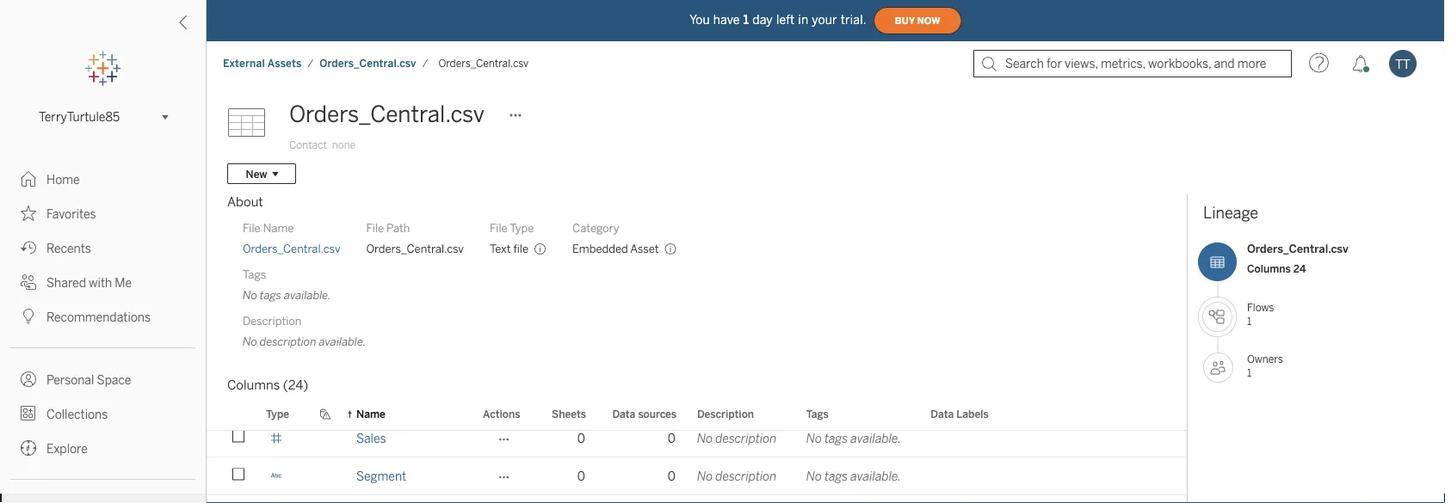 Task type: locate. For each thing, give the bounding box(es) containing it.
1 horizontal spatial /
[[422, 57, 428, 70]]

tags no tags available.
[[243, 268, 331, 302]]

sources
[[638, 408, 677, 420]]

0
[[577, 432, 585, 446], [668, 432, 676, 446], [577, 470, 585, 484], [668, 470, 676, 484]]

orders_central.csv
[[320, 57, 416, 70], [438, 57, 529, 70], [289, 101, 485, 128], [243, 242, 340, 256], [366, 242, 464, 256], [1247, 242, 1349, 256]]

collections link
[[0, 397, 206, 431]]

name
[[263, 221, 294, 235], [356, 408, 385, 420]]

0 horizontal spatial /
[[308, 57, 314, 70]]

0 horizontal spatial description
[[243, 314, 302, 328]]

main navigation. press the up and down arrow keys to access links. element
[[0, 162, 206, 504]]

1 vertical spatial integer image
[[270, 205, 282, 217]]

2 no tags available. from the top
[[806, 470, 901, 484]]

file path orders_central.csv
[[366, 221, 464, 256]]

0 vertical spatial description
[[260, 335, 316, 349]]

orders_central.csv link right assets
[[319, 56, 417, 71]]

4 row from the top
[[207, 496, 1190, 504]]

collections
[[46, 408, 108, 422]]

you
[[690, 13, 710, 27]]

0 vertical spatial columns
[[1247, 263, 1291, 275]]

explore link
[[0, 431, 206, 466]]

3 row from the top
[[207, 458, 1190, 497]]

1 horizontal spatial type
[[510, 221, 534, 235]]

name inside 'grid'
[[356, 408, 385, 420]]

external
[[223, 57, 265, 70]]

(24)
[[283, 378, 308, 393]]

columns image
[[1198, 243, 1237, 281]]

assets
[[268, 57, 302, 70]]

1 no tags available. from the top
[[806, 432, 901, 446]]

with
[[89, 276, 112, 290]]

file left path
[[366, 221, 384, 235]]

category
[[572, 221, 619, 235]]

string image up tags no tags available.
[[270, 243, 282, 255]]

tags
[[243, 268, 266, 281], [806, 408, 829, 420]]

0 vertical spatial type
[[510, 221, 534, 235]]

data for data labels
[[931, 408, 954, 420]]

type
[[510, 221, 534, 235], [266, 408, 289, 420]]

0 horizontal spatial file
[[243, 221, 261, 235]]

2 file from the left
[[366, 221, 384, 235]]

1 vertical spatial columns
[[227, 378, 280, 393]]

1 horizontal spatial file
[[366, 221, 384, 235]]

row containing sales
[[207, 420, 1190, 460]]

1 vertical spatial tags
[[806, 408, 829, 420]]

1 vertical spatial no tags available.
[[806, 470, 901, 484]]

file down 'about'
[[243, 221, 261, 235]]

row
[[207, 0, 1187, 3], [207, 420, 1190, 460], [207, 458, 1190, 497], [207, 496, 1190, 504]]

/ left orders_central.csv element
[[422, 57, 428, 70]]

1 vertical spatial type
[[266, 408, 289, 420]]

Search for views, metrics, workbooks, and more text field
[[973, 50, 1292, 77]]

0 vertical spatial integer image
[[270, 54, 282, 66]]

1 left day
[[743, 13, 749, 27]]

type inside 'grid'
[[266, 408, 289, 420]]

data left labels
[[931, 408, 954, 420]]

lineage
[[1203, 204, 1258, 222]]

string image
[[270, 243, 282, 255], [270, 470, 282, 482]]

1 vertical spatial orders_central.csv link
[[243, 241, 340, 256]]

navigation panel element
[[0, 52, 206, 504]]

0 vertical spatial no description
[[697, 432, 777, 446]]

1 vertical spatial tags
[[825, 432, 848, 446]]

2 row from the top
[[207, 420, 1190, 460]]

description inside description no description available.
[[260, 335, 316, 349]]

shared with me
[[46, 276, 132, 290]]

1 inside 'owners 1'
[[1247, 367, 1252, 379]]

1 file from the left
[[243, 221, 261, 235]]

flows
[[1247, 302, 1274, 314]]

tags inside tags no tags available.
[[243, 268, 266, 281]]

2 vertical spatial description
[[716, 470, 777, 484]]

1 horizontal spatial name
[[356, 408, 385, 420]]

name down 'about'
[[263, 221, 294, 235]]

type up file
[[510, 221, 534, 235]]

1 row from the top
[[207, 0, 1187, 3]]

0 vertical spatial no tags available.
[[806, 432, 901, 446]]

1 integer image from the top
[[270, 54, 282, 66]]

description for description
[[697, 408, 754, 420]]

shared with me link
[[0, 265, 206, 300]]

1 down owners
[[1247, 367, 1252, 379]]

file type
[[490, 221, 534, 235]]

orders_central.csv link
[[319, 56, 417, 71], [243, 241, 340, 256]]

file inside file name orders_central.csv
[[243, 221, 261, 235]]

contact
[[289, 139, 327, 151]]

/
[[308, 57, 314, 70], [422, 57, 428, 70]]

0 horizontal spatial type
[[266, 408, 289, 420]]

no tags available.
[[806, 432, 901, 446], [806, 470, 901, 484]]

0 vertical spatial description
[[243, 314, 302, 328]]

recommendations link
[[0, 300, 206, 334]]

1 vertical spatial string image
[[270, 470, 282, 482]]

personal space
[[46, 373, 131, 387]]

2 / from the left
[[422, 57, 428, 70]]

1 vertical spatial description
[[716, 432, 777, 446]]

integer image
[[270, 54, 282, 66], [270, 205, 282, 217]]

external assets / orders_central.csv /
[[223, 57, 428, 70]]

integer image up file name orders_central.csv
[[270, 205, 282, 217]]

buy now button
[[873, 7, 962, 34]]

external assets link
[[222, 56, 302, 71]]

day
[[752, 13, 773, 27]]

1 for flows 1
[[1247, 315, 1252, 328]]

file
[[243, 221, 261, 235], [366, 221, 384, 235], [490, 221, 508, 235]]

columns
[[1247, 263, 1291, 275], [227, 378, 280, 393]]

1 vertical spatial description
[[697, 408, 754, 420]]

description inside description no description available.
[[243, 314, 302, 328]]

string image down real image
[[270, 470, 282, 482]]

0 horizontal spatial tags
[[243, 268, 266, 281]]

1 vertical spatial 1
[[1247, 315, 1252, 328]]

0 vertical spatial tags
[[243, 268, 266, 281]]

data left sources at left
[[612, 408, 636, 420]]

0 vertical spatial name
[[263, 221, 294, 235]]

no inside tags no tags available.
[[243, 288, 257, 302]]

0 horizontal spatial columns
[[227, 378, 280, 393]]

tags
[[260, 288, 282, 302], [825, 432, 848, 446], [825, 470, 848, 484]]

tags inside 'grid'
[[806, 408, 829, 420]]

columns left 24 on the right of the page
[[1247, 263, 1291, 275]]

grid
[[207, 0, 1190, 504]]

tags for sales
[[825, 432, 848, 446]]

orders_central.csv link up tags no tags available.
[[243, 241, 340, 256]]

description
[[243, 314, 302, 328], [697, 408, 754, 420]]

0 vertical spatial 1
[[743, 13, 749, 27]]

1 horizontal spatial tags
[[806, 408, 829, 420]]

description right sources at left
[[697, 408, 754, 420]]

file inside file path orders_central.csv
[[366, 221, 384, 235]]

this table or file is embedded in the published asset on the server, and you can't create a new workbook from it. files embedded in workbooks aren't shared with other tableau site users. image
[[664, 243, 677, 256]]

1 horizontal spatial description
[[697, 408, 754, 420]]

data
[[612, 408, 636, 420], [931, 408, 954, 420]]

description down tags no tags available.
[[243, 314, 302, 328]]

segment
[[356, 470, 406, 484]]

name up sales
[[356, 408, 385, 420]]

2 vertical spatial tags
[[825, 470, 848, 484]]

segment link
[[356, 458, 406, 495]]

no
[[243, 288, 257, 302], [243, 335, 257, 349], [697, 432, 713, 446], [806, 432, 822, 446], [697, 470, 713, 484], [806, 470, 822, 484]]

cell
[[256, 3, 306, 41]]

description inside 'grid'
[[697, 408, 754, 420]]

integer image right external
[[270, 54, 282, 66]]

your
[[812, 13, 837, 27]]

recommendations
[[46, 310, 151, 324]]

1 down flows
[[1247, 315, 1252, 328]]

0 vertical spatial string image
[[270, 243, 282, 255]]

description
[[260, 335, 316, 349], [716, 432, 777, 446], [716, 470, 777, 484]]

columns left (24)
[[227, 378, 280, 393]]

asset
[[630, 242, 659, 256]]

3 file from the left
[[490, 221, 508, 235]]

file
[[513, 242, 529, 256]]

orders_central.csv element
[[433, 57, 534, 70]]

1
[[743, 13, 749, 27], [1247, 315, 1252, 328], [1247, 367, 1252, 379]]

0 vertical spatial tags
[[260, 288, 282, 302]]

1 vertical spatial no description
[[697, 470, 777, 484]]

1 horizontal spatial columns
[[1247, 263, 1291, 275]]

2 vertical spatial 1
[[1247, 367, 1252, 379]]

available.
[[284, 288, 331, 302], [319, 335, 366, 349], [851, 432, 901, 446], [851, 470, 901, 484]]

tags for tags no tags available.
[[243, 268, 266, 281]]

file up text
[[490, 221, 508, 235]]

1 inside flows 1
[[1247, 315, 1252, 328]]

favorites
[[46, 207, 96, 221]]

1 horizontal spatial data
[[931, 408, 954, 420]]

type up real image
[[266, 408, 289, 420]]

no description for sales
[[697, 432, 777, 446]]

columns (24)
[[227, 378, 308, 393]]

2 data from the left
[[931, 408, 954, 420]]

1 vertical spatial name
[[356, 408, 385, 420]]

1 / from the left
[[308, 57, 314, 70]]

no description
[[697, 432, 777, 446], [697, 470, 777, 484]]

new
[[246, 168, 267, 180]]

flows 1
[[1247, 302, 1274, 328]]

/ right assets
[[308, 57, 314, 70]]

1 no description from the top
[[697, 432, 777, 446]]

owners image
[[1203, 353, 1233, 383]]

left
[[776, 13, 795, 27]]

0 horizontal spatial name
[[263, 221, 294, 235]]

2 no description from the top
[[697, 470, 777, 484]]

0 horizontal spatial data
[[612, 408, 636, 420]]

2 horizontal spatial file
[[490, 221, 508, 235]]

1 string image from the top
[[270, 243, 282, 255]]

table image
[[227, 97, 279, 149]]

1 data from the left
[[612, 408, 636, 420]]

real image
[[270, 433, 282, 445]]

text
[[490, 242, 511, 256]]

none
[[332, 139, 356, 151]]

available. inside tags no tags available.
[[284, 288, 331, 302]]



Task type: describe. For each thing, give the bounding box(es) containing it.
row containing segment
[[207, 458, 1190, 497]]

24
[[1293, 263, 1306, 275]]

file for file name
[[243, 221, 261, 235]]

file for file path
[[366, 221, 384, 235]]

tags inside tags no tags available.
[[260, 288, 282, 302]]

cell inside 'grid'
[[256, 3, 306, 41]]

sales
[[356, 432, 386, 446]]

data labels
[[931, 408, 989, 420]]

grid containing sales
[[207, 0, 1190, 504]]

contact none
[[289, 139, 356, 151]]

sales link
[[356, 420, 386, 457]]

available. inside description no description available.
[[319, 335, 366, 349]]

new button
[[227, 164, 296, 184]]

about
[[227, 195, 263, 210]]

embedded asset
[[572, 242, 659, 256]]

data sources
[[612, 408, 677, 420]]

personal space link
[[0, 362, 206, 397]]

path
[[387, 221, 410, 235]]

home
[[46, 173, 80, 187]]

owners 1
[[1247, 353, 1283, 379]]

have
[[713, 13, 740, 27]]

terryturtule85
[[39, 110, 120, 124]]

recents link
[[0, 231, 206, 265]]

owners
[[1247, 353, 1283, 366]]

no tags available. for sales
[[806, 432, 901, 446]]

buy now
[[895, 15, 941, 26]]

description no description available.
[[243, 314, 366, 349]]

real image
[[270, 319, 282, 331]]

flows image
[[1202, 302, 1233, 332]]

space
[[97, 373, 131, 387]]

2 string image from the top
[[270, 470, 282, 482]]

actions
[[483, 408, 520, 420]]

labels
[[957, 408, 989, 420]]

buy
[[895, 15, 915, 26]]

shared
[[46, 276, 86, 290]]

no inside description no description available.
[[243, 335, 257, 349]]

0 vertical spatial orders_central.csv link
[[319, 56, 417, 71]]

now
[[917, 15, 941, 26]]

home link
[[0, 162, 206, 196]]

trial.
[[841, 13, 867, 27]]

terryturtule85 button
[[32, 107, 174, 127]]

description for segment
[[716, 470, 777, 484]]

name inside file name orders_central.csv
[[263, 221, 294, 235]]

tags for tags
[[806, 408, 829, 420]]

2 integer image from the top
[[270, 205, 282, 217]]

text file
[[490, 242, 529, 256]]

sheets
[[552, 408, 586, 420]]

this file type can only contain a single table. image
[[534, 243, 547, 256]]

no tags available. for segment
[[806, 470, 901, 484]]

data for data sources
[[612, 408, 636, 420]]

tags for segment
[[825, 470, 848, 484]]

personal
[[46, 373, 94, 387]]

in
[[798, 13, 808, 27]]

recents
[[46, 241, 91, 256]]

favorites link
[[0, 196, 206, 231]]

explore
[[46, 442, 88, 456]]

file name orders_central.csv
[[243, 221, 340, 256]]

integer image
[[270, 167, 282, 179]]

description for sales
[[716, 432, 777, 446]]

no description for segment
[[697, 470, 777, 484]]

orders_central.csv columns 24
[[1247, 242, 1349, 275]]

row inside 'grid'
[[207, 0, 1187, 3]]

description for description no description available.
[[243, 314, 302, 328]]

you have 1 day left in your trial.
[[690, 13, 867, 27]]

1 for owners 1
[[1247, 367, 1252, 379]]

embedded
[[572, 242, 628, 256]]

columns inside orders_central.csv columns 24
[[1247, 263, 1291, 275]]

me
[[115, 276, 132, 290]]



Task type: vqa. For each thing, say whether or not it's contained in the screenshot.
the topmost the Columns
yes



